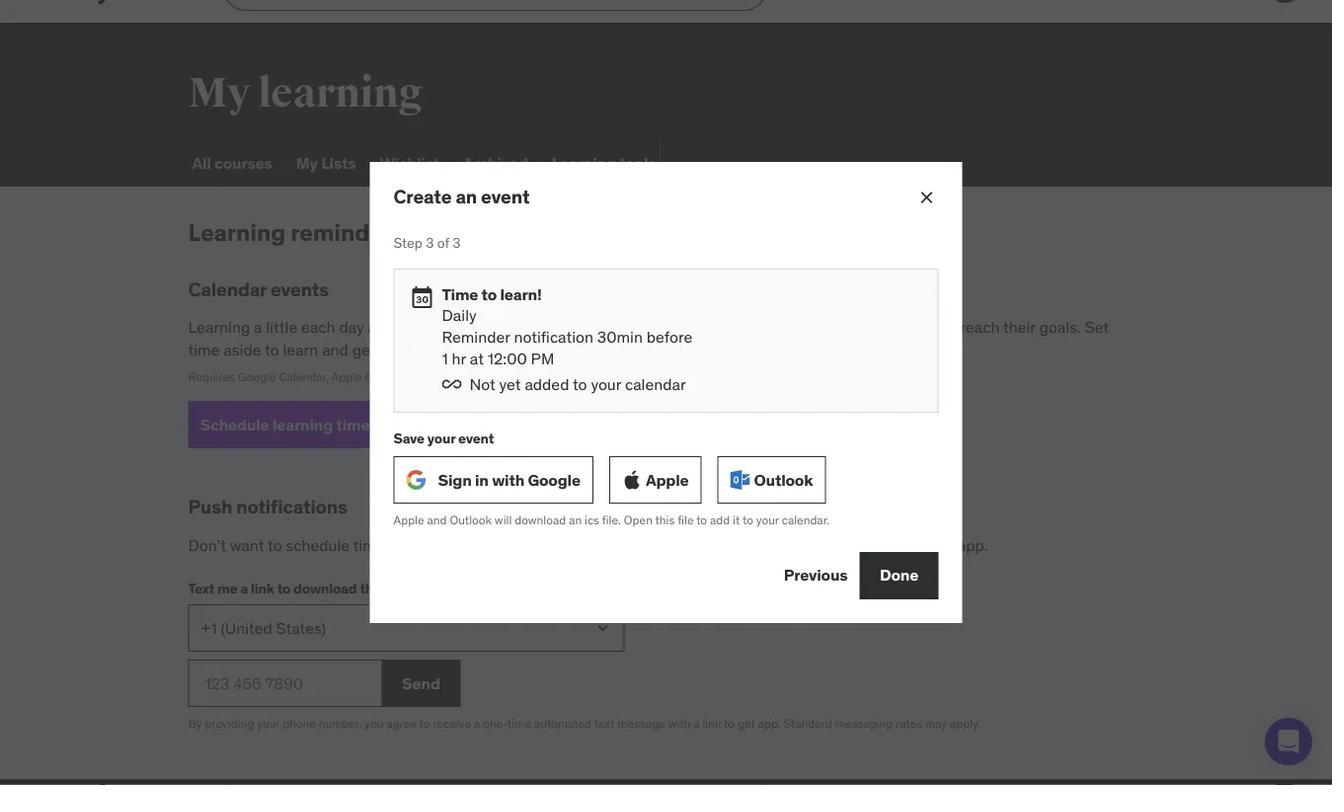 Task type: locate. For each thing, give the bounding box(es) containing it.
with right the message
[[668, 716, 691, 731]]

1 horizontal spatial set
[[1085, 317, 1110, 337]]

1 vertical spatial with
[[668, 716, 691, 731]]

0 vertical spatial an
[[456, 185, 477, 209]]

2 calendar, from the left
[[365, 369, 415, 385]]

with right in
[[492, 470, 525, 490]]

step
[[394, 234, 423, 252]]

learning right the schedule
[[273, 415, 333, 435]]

learning down that at the left top
[[531, 339, 588, 360]]

1 3 from the left
[[426, 234, 434, 252]]

the left app
[[360, 579, 381, 597]]

2 vertical spatial outlook
[[450, 512, 492, 528]]

link right the message
[[703, 716, 722, 731]]

google up reminder
[[528, 470, 581, 490]]

my up all courses
[[188, 67, 250, 119]]

apple up the blocks?
[[394, 512, 424, 528]]

1 horizontal spatial download
[[515, 512, 566, 528]]

0 vertical spatial set
[[1085, 317, 1110, 337]]

download down schedule
[[294, 579, 357, 597]]

0 horizontal spatial 3
[[426, 234, 434, 252]]

to right time
[[482, 284, 497, 305]]

1 horizontal spatial small image
[[442, 375, 462, 394]]

calendar, left or
[[365, 369, 415, 385]]

courses
[[214, 153, 272, 173]]

apple down "day"
[[332, 369, 362, 385]]

0 horizontal spatial and
[[322, 339, 349, 360]]

receive
[[433, 716, 471, 731]]

1 vertical spatial google
[[528, 470, 581, 490]]

reminders down lists
[[291, 217, 404, 247]]

time up requires
[[188, 339, 220, 360]]

link
[[251, 579, 274, 597], [703, 716, 722, 731]]

0 vertical spatial event
[[481, 185, 530, 209]]

3 left of
[[426, 234, 434, 252]]

1 vertical spatial outlook
[[754, 470, 813, 490]]

a
[[254, 317, 262, 337], [785, 317, 793, 337], [474, 535, 483, 555], [241, 579, 248, 597], [474, 716, 480, 731], [694, 716, 700, 731]]

2 vertical spatial learning
[[188, 317, 250, 337]]

close modal image
[[917, 188, 937, 208]]

your down shows
[[497, 339, 527, 360]]

notifications up schedule
[[236, 495, 348, 519]]

event up in
[[458, 429, 494, 447]]

scheduler.
[[592, 339, 665, 360]]

0 vertical spatial notifications
[[236, 495, 348, 519]]

udemy
[[853, 535, 903, 555]]

1 vertical spatial my
[[296, 153, 318, 173]]

2 horizontal spatial get
[[738, 716, 756, 731]]

google image
[[407, 470, 426, 490]]

0 horizontal spatial with
[[492, 470, 525, 490]]

learning inside schedule learning time button
[[273, 415, 333, 435]]

0 vertical spatial apple
[[332, 369, 362, 385]]

set right goals.
[[1085, 317, 1110, 337]]

0 vertical spatial with
[[492, 470, 525, 490]]

to down "file."
[[614, 535, 629, 555]]

to right added
[[573, 375, 587, 395]]

2 vertical spatial apple
[[394, 512, 424, 528]]

0 horizontal spatial get
[[352, 339, 376, 360]]

to right agree at the left bottom
[[419, 716, 430, 731]]

previous button
[[772, 552, 860, 600]]

my left lists
[[296, 153, 318, 173]]

1 horizontal spatial 3
[[453, 234, 461, 252]]

learning inside learning a little each day adds up. research shows that students who make learning a habit are more likely to reach their goals. set time aside to learn and get reminders using your learning scheduler. requires google calendar, apple calendar, or outlook
[[188, 317, 250, 337]]

automated
[[534, 716, 592, 731]]

3 right of
[[453, 234, 461, 252]]

0 horizontal spatial the
[[360, 579, 381, 597]]

1 horizontal spatial apple
[[394, 512, 424, 528]]

app. right mobile
[[958, 535, 989, 555]]

events
[[271, 277, 329, 301]]

0 horizontal spatial my
[[188, 67, 250, 119]]

1 vertical spatial event
[[458, 429, 494, 447]]

reminder
[[548, 535, 611, 555]]

schedule learning time button
[[188, 401, 405, 449]]

get
[[352, 339, 376, 360], [633, 535, 656, 555], [738, 716, 756, 731]]

habit
[[797, 317, 833, 337]]

1 horizontal spatial with
[[668, 716, 691, 731]]

a right the blocks?
[[474, 535, 483, 555]]

0 horizontal spatial apple
[[332, 369, 362, 385]]

requires
[[188, 369, 235, 385]]

time left the blocks?
[[353, 535, 385, 555]]

time
[[188, 339, 220, 360], [336, 415, 370, 435], [353, 535, 385, 555], [508, 716, 532, 731]]

learning up lists
[[258, 67, 423, 119]]

1 horizontal spatial app.
[[958, 535, 989, 555]]

1 vertical spatial and
[[427, 512, 447, 528]]

0 horizontal spatial google
[[238, 369, 276, 385]]

your
[[497, 339, 527, 360], [591, 375, 622, 395], [428, 429, 456, 447], [757, 512, 779, 528], [257, 716, 280, 731]]

1
[[442, 349, 448, 369]]

sign in with google button
[[394, 456, 594, 504]]

a left little
[[254, 317, 262, 337]]

and up the blocks?
[[427, 512, 447, 528]]

reminders
[[291, 217, 404, 247], [380, 339, 451, 360]]

1 horizontal spatial an
[[569, 512, 582, 528]]

0 horizontal spatial calendar,
[[279, 369, 329, 385]]

0 horizontal spatial download
[[294, 579, 357, 597]]

sign
[[438, 470, 472, 490]]

download
[[515, 512, 566, 528], [294, 579, 357, 597]]

0 horizontal spatial an
[[456, 185, 477, 209]]

before
[[647, 327, 693, 347]]

1 vertical spatial get
[[633, 535, 656, 555]]

0 vertical spatial download
[[515, 512, 566, 528]]

to down schedule
[[277, 579, 291, 597]]

from
[[789, 535, 822, 555]]

0 vertical spatial and
[[322, 339, 349, 360]]

get down the open
[[633, 535, 656, 555]]

time left the save
[[336, 415, 370, 435]]

get left standard
[[738, 716, 756, 731]]

apple right apple image on the left bottom
[[646, 470, 689, 490]]

0 horizontal spatial link
[[251, 579, 274, 597]]

providing
[[205, 716, 254, 731]]

learning
[[258, 67, 423, 119], [724, 317, 781, 337], [531, 339, 588, 360], [273, 415, 333, 435], [487, 535, 544, 555]]

1 horizontal spatial and
[[427, 512, 447, 528]]

1 vertical spatial apple
[[646, 470, 689, 490]]

learn
[[283, 339, 318, 360]]

small image left the save
[[374, 415, 394, 435]]

learning up calendar
[[188, 217, 286, 247]]

archived
[[463, 153, 528, 173]]

0 vertical spatial small image
[[442, 375, 462, 394]]

1 vertical spatial learning
[[188, 217, 286, 247]]

learning a little each day adds up. research shows that students who make learning a habit are more likely to reach their goals. set time aside to learn and get reminders using your learning scheduler. requires google calendar, apple calendar, or outlook
[[188, 317, 1110, 385]]

1 horizontal spatial my
[[296, 153, 318, 173]]

set
[[1085, 317, 1110, 337], [446, 535, 471, 555]]

want
[[230, 535, 264, 555]]

1 calendar, from the left
[[279, 369, 329, 385]]

outlook down the hr
[[431, 369, 473, 385]]

and
[[322, 339, 349, 360], [427, 512, 447, 528]]

link right me
[[251, 579, 274, 597]]

download right "will"
[[515, 512, 566, 528]]

0 vertical spatial google
[[238, 369, 276, 385]]

small image down 1
[[442, 375, 462, 394]]

number,
[[319, 716, 362, 731]]

google
[[238, 369, 276, 385], [528, 470, 581, 490]]

medium image
[[411, 285, 434, 309]]

0 vertical spatial the
[[826, 535, 849, 555]]

my lists
[[296, 153, 356, 173]]

0 vertical spatial learning
[[552, 153, 616, 173]]

tools
[[620, 153, 657, 173]]

google down aside
[[238, 369, 276, 385]]

1 vertical spatial reminders
[[380, 339, 451, 360]]

mobile
[[907, 535, 954, 555]]

one-
[[483, 716, 508, 731]]

notifications down the it
[[698, 535, 786, 555]]

1 vertical spatial small image
[[374, 415, 394, 435]]

outlook right "outlook" icon on the right bottom of page
[[754, 470, 813, 490]]

event down archived
[[481, 185, 530, 209]]

push notifications
[[188, 495, 348, 519]]

time inside learning a little each day adds up. research shows that students who make learning a habit are more likely to reach their goals. set time aside to learn and get reminders using your learning scheduler. requires google calendar, apple calendar, or outlook
[[188, 339, 220, 360]]

who
[[648, 317, 677, 337]]

outlook left "will"
[[450, 512, 492, 528]]

an left "ics"
[[569, 512, 582, 528]]

2 vertical spatial get
[[738, 716, 756, 731]]

not
[[470, 375, 496, 395]]

apple for apple and outlook will download an ics file. open this file to add it to your calendar.
[[394, 512, 424, 528]]

schedule
[[286, 535, 350, 555]]

3
[[426, 234, 434, 252], [453, 234, 461, 252]]

2 horizontal spatial apple
[[646, 470, 689, 490]]

my for my learning
[[188, 67, 250, 119]]

don't
[[188, 535, 226, 555]]

1 horizontal spatial google
[[528, 470, 581, 490]]

outlook inside learning a little each day adds up. research shows that students who make learning a habit are more likely to reach their goals. set time aside to learn and get reminders using your learning scheduler. requires google calendar, apple calendar, or outlook
[[431, 369, 473, 385]]

file.
[[603, 512, 621, 528]]

1 vertical spatial set
[[446, 535, 471, 555]]

send
[[402, 673, 441, 694]]

set inside learning a little each day adds up. research shows that students who make learning a habit are more likely to reach their goals. set time aside to learn and get reminders using your learning scheduler. requires google calendar, apple calendar, or outlook
[[1085, 317, 1110, 337]]

small image
[[442, 375, 462, 394], [374, 415, 394, 435]]

to down little
[[265, 339, 279, 360]]

get down "day"
[[352, 339, 376, 360]]

an
[[456, 185, 477, 209], [569, 512, 582, 528]]

set right the blocks?
[[446, 535, 471, 555]]

calendar, down learn on the left top of page
[[279, 369, 329, 385]]

0 horizontal spatial app.
[[758, 716, 781, 731]]

all
[[192, 153, 211, 173]]

a left habit
[[785, 317, 793, 337]]

1 vertical spatial app.
[[758, 716, 781, 731]]

1 horizontal spatial the
[[826, 535, 849, 555]]

learning up aside
[[188, 317, 250, 337]]

up.
[[406, 317, 428, 337]]

the right from
[[826, 535, 849, 555]]

1 horizontal spatial link
[[703, 716, 722, 731]]

0 horizontal spatial small image
[[374, 415, 394, 435]]

my lists link
[[292, 139, 360, 187]]

learning left the tools
[[552, 153, 616, 173]]

reminders down up.
[[380, 339, 451, 360]]

apple inside 'apple' "button"
[[646, 470, 689, 490]]

google inside learning a little each day adds up. research shows that students who make learning a habit are more likely to reach their goals. set time aside to learn and get reminders using your learning scheduler. requires google calendar, apple calendar, or outlook
[[238, 369, 276, 385]]

calendar events
[[188, 277, 329, 301]]

1 horizontal spatial get
[[633, 535, 656, 555]]

you
[[365, 716, 384, 731]]

and down "day"
[[322, 339, 349, 360]]

event for save your event
[[458, 429, 494, 447]]

0 vertical spatial reminders
[[291, 217, 404, 247]]

reminders inside learning a little each day adds up. research shows that students who make learning a habit are more likely to reach their goals. set time aside to learn and get reminders using your learning scheduler. requires google calendar, apple calendar, or outlook
[[380, 339, 451, 360]]

an right create
[[456, 185, 477, 209]]

done
[[880, 565, 919, 586]]

notifications
[[236, 495, 348, 519], [698, 535, 786, 555]]

your down scheduler.
[[591, 375, 622, 395]]

learning
[[552, 153, 616, 173], [188, 217, 286, 247], [188, 317, 250, 337]]

apple
[[332, 369, 362, 385], [646, 470, 689, 490], [394, 512, 424, 528]]

1 vertical spatial an
[[569, 512, 582, 528]]

1 vertical spatial notifications
[[698, 535, 786, 555]]

app. left standard
[[758, 716, 781, 731]]

notification
[[514, 327, 594, 347]]

1 horizontal spatial notifications
[[698, 535, 786, 555]]

aside
[[224, 339, 261, 360]]

wishlist link
[[376, 139, 444, 187]]

0 vertical spatial outlook
[[431, 369, 473, 385]]

by providing your phone number, you agree to receive a one-time automated text message with a link to get app. standard messaging rates may apply.
[[188, 716, 981, 731]]

time left automated
[[508, 716, 532, 731]]

1 vertical spatial download
[[294, 579, 357, 597]]

0 vertical spatial my
[[188, 67, 250, 119]]

0 vertical spatial get
[[352, 339, 376, 360]]

1 horizontal spatial calendar,
[[365, 369, 415, 385]]



Task type: describe. For each thing, give the bounding box(es) containing it.
create an event dialog
[[370, 162, 963, 623]]

calendar
[[188, 277, 267, 301]]

123 456 7890 text field
[[188, 660, 382, 708]]

don't want to schedule time blocks? set a learning reminder to get push notifications from the udemy mobile app.
[[188, 535, 989, 555]]

adds
[[368, 317, 402, 337]]

all courses
[[192, 153, 272, 173]]

push
[[660, 535, 694, 555]]

open
[[624, 512, 653, 528]]

rates
[[896, 716, 923, 731]]

added
[[525, 375, 569, 395]]

create
[[394, 185, 452, 209]]

lists
[[321, 153, 356, 173]]

make
[[681, 317, 720, 337]]

research
[[432, 317, 498, 337]]

outlook image
[[731, 470, 750, 490]]

with inside button
[[492, 470, 525, 490]]

are
[[837, 317, 859, 337]]

to right want
[[268, 535, 282, 555]]

1 vertical spatial link
[[703, 716, 722, 731]]

learning tools link
[[548, 139, 661, 187]]

done button
[[860, 552, 939, 600]]

your right the it
[[757, 512, 779, 528]]

step 3 of 3
[[394, 234, 461, 252]]

to right likely
[[943, 317, 957, 337]]

little
[[266, 317, 298, 337]]

small image inside schedule learning time button
[[374, 415, 394, 435]]

app
[[384, 579, 409, 597]]

your right the save
[[428, 429, 456, 447]]

download inside the create an event dialog
[[515, 512, 566, 528]]

by
[[188, 716, 202, 731]]

wishlist
[[380, 153, 440, 173]]

apple for apple
[[646, 470, 689, 490]]

save your event
[[394, 429, 494, 447]]

time
[[442, 284, 478, 305]]

a right the message
[[694, 716, 700, 731]]

30min
[[598, 327, 643, 347]]

learning down "will"
[[487, 535, 544, 555]]

schedule learning time
[[200, 415, 370, 435]]

calendar.
[[782, 512, 830, 528]]

daily
[[442, 305, 477, 325]]

their
[[1004, 317, 1036, 337]]

likely
[[903, 317, 939, 337]]

and inside learning a little each day adds up. research shows that students who make learning a habit are more likely to reach their goals. set time aside to learn and get reminders using your learning scheduler. requires google calendar, apple calendar, or outlook
[[322, 339, 349, 360]]

event for create an event
[[481, 185, 530, 209]]

not yet added to your calendar
[[470, 375, 686, 395]]

to right the it
[[743, 512, 754, 528]]

learning for learning tools
[[552, 153, 616, 173]]

reach
[[961, 317, 1000, 337]]

0 vertical spatial app.
[[958, 535, 989, 555]]

2 3 from the left
[[453, 234, 461, 252]]

archived link
[[459, 139, 532, 187]]

my learning
[[188, 67, 423, 119]]

google inside button
[[528, 470, 581, 490]]

1 vertical spatial the
[[360, 579, 381, 597]]

outlook inside outlook button
[[754, 470, 813, 490]]

send button
[[382, 660, 461, 708]]

apple image
[[622, 470, 642, 490]]

message
[[618, 716, 666, 731]]

standard
[[784, 716, 833, 731]]

more
[[863, 317, 899, 337]]

all courses link
[[188, 139, 276, 187]]

blocks?
[[389, 535, 443, 555]]

goals.
[[1040, 317, 1082, 337]]

time inside button
[[336, 415, 370, 435]]

time to learn! daily reminder notification 30min before 1 hr at 12:00 pm
[[442, 284, 693, 369]]

get inside learning a little each day adds up. research shows that students who make learning a habit are more likely to reach their goals. set time aside to learn and get reminders using your learning scheduler. requires google calendar, apple calendar, or outlook
[[352, 339, 376, 360]]

apple inside learning a little each day adds up. research shows that students who make learning a habit are more likely to reach their goals. set time aside to learn and get reminders using your learning scheduler. requires google calendar, apple calendar, or outlook
[[332, 369, 362, 385]]

students
[[582, 317, 644, 337]]

0 horizontal spatial set
[[446, 535, 471, 555]]

of
[[437, 234, 449, 252]]

to left standard
[[724, 716, 735, 731]]

apple button
[[609, 456, 702, 504]]

phone
[[283, 716, 316, 731]]

your inside learning a little each day adds up. research shows that students who make learning a habit are more likely to reach their goals. set time aside to learn and get reminders using your learning scheduler. requires google calendar, apple calendar, or outlook
[[497, 339, 527, 360]]

in
[[475, 470, 489, 490]]

apple and outlook will download an ics file. open this file to add it to your calendar.
[[394, 512, 830, 528]]

push
[[188, 495, 232, 519]]

schedule
[[200, 415, 269, 435]]

and inside the create an event dialog
[[427, 512, 447, 528]]

outlook button
[[718, 456, 826, 504]]

shows
[[502, 317, 546, 337]]

to right file
[[697, 512, 707, 528]]

a left one-
[[474, 716, 480, 731]]

learning for learning reminders
[[188, 217, 286, 247]]

learning right make
[[724, 317, 781, 337]]

messaging
[[835, 716, 893, 731]]

apply.
[[950, 716, 981, 731]]

0 vertical spatial link
[[251, 579, 274, 597]]

agree
[[387, 716, 417, 731]]

your left phone
[[257, 716, 280, 731]]

my for my lists
[[296, 153, 318, 173]]

0 horizontal spatial notifications
[[236, 495, 348, 519]]

pm
[[531, 349, 555, 369]]

hr
[[452, 349, 466, 369]]

save
[[394, 429, 425, 447]]

this
[[656, 512, 675, 528]]

will
[[495, 512, 512, 528]]

12:00
[[488, 349, 527, 369]]

me
[[218, 579, 238, 597]]

text
[[188, 579, 215, 597]]

text me a link to download the app
[[188, 579, 409, 597]]

each
[[301, 317, 335, 337]]

yet
[[500, 375, 521, 395]]

file
[[678, 512, 694, 528]]

learning reminders
[[188, 217, 404, 247]]

udemy image
[[24, 0, 114, 4]]

calendar
[[625, 375, 686, 395]]

a right me
[[241, 579, 248, 597]]

reminder
[[442, 327, 510, 347]]

day
[[339, 317, 364, 337]]

learn!
[[500, 284, 542, 305]]

to inside time to learn! daily reminder notification 30min before 1 hr at 12:00 pm
[[482, 284, 497, 305]]

ics
[[585, 512, 600, 528]]

sign in with google
[[438, 470, 581, 490]]



Task type: vqa. For each thing, say whether or not it's contained in the screenshot.
Set in Learning a little each day adds up. Research shows that students who make learning a habit are more likely to reach their goals. Set time aside to learn and get reminders using your learning scheduler. Requires Google Calendar, Apple Calendar, or Outlook
yes



